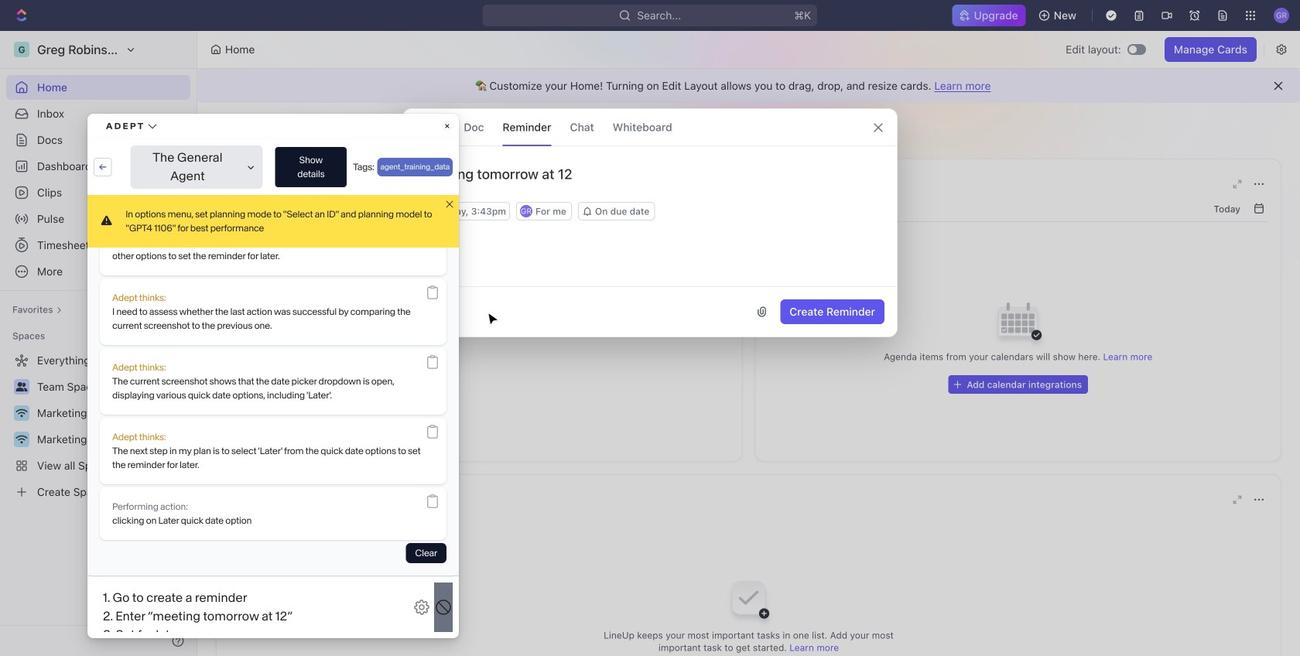 Task type: locate. For each thing, give the bounding box(es) containing it.
sidebar navigation
[[0, 31, 197, 656]]

tree
[[6, 348, 190, 505]]

dialog
[[402, 108, 898, 337]]

alert
[[197, 69, 1300, 103]]

Reminder na﻿me or type '/' for commands text field
[[403, 165, 897, 202]]



Task type: describe. For each thing, give the bounding box(es) containing it.
tree inside sidebar navigation
[[6, 348, 190, 505]]



Task type: vqa. For each thing, say whether or not it's contained in the screenshot.
tree
yes



